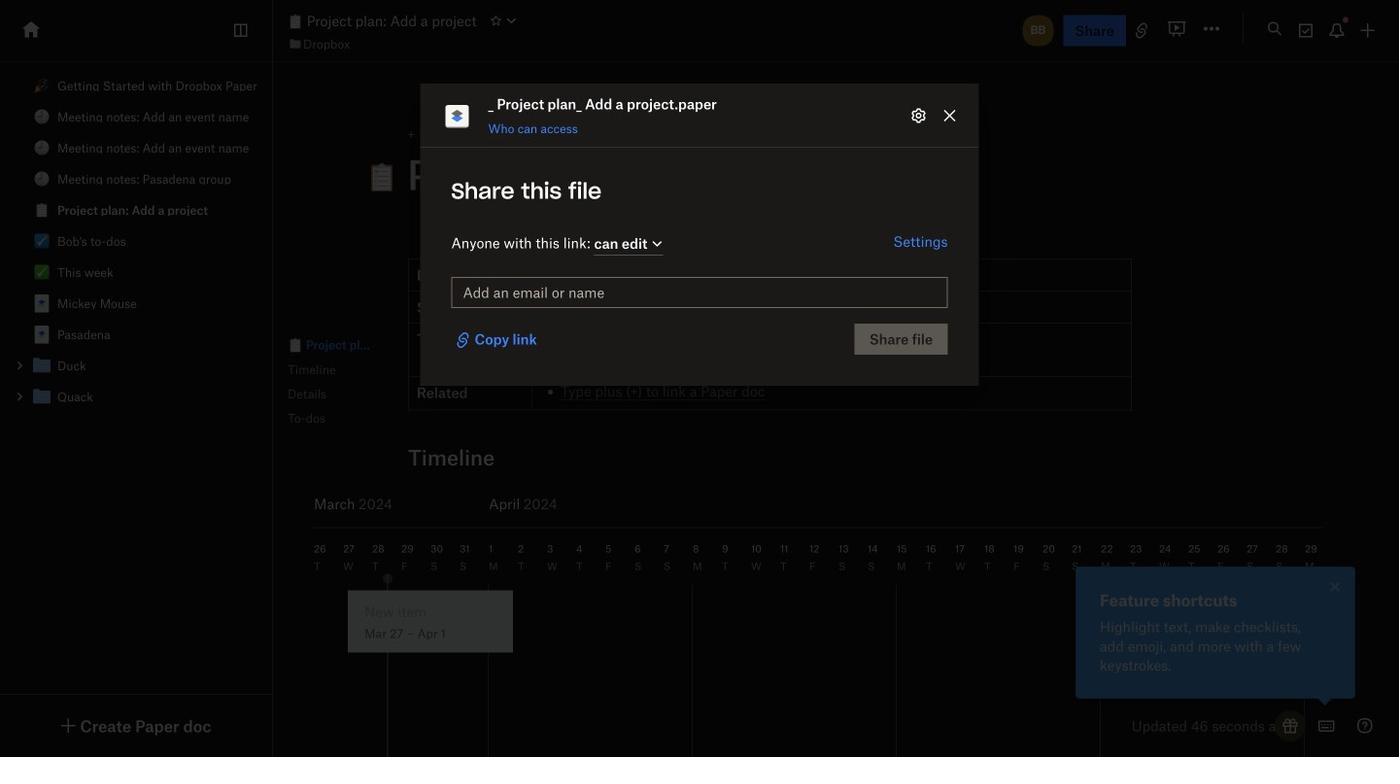 Task type: locate. For each thing, give the bounding box(es) containing it.
1 vertical spatial clipboard image
[[288, 337, 303, 353]]

1 list item from the top
[[0, 350, 272, 381]]

0 vertical spatial nine o'clock image
[[34, 140, 50, 156]]

1 nine o'clock image from the top
[[34, 140, 50, 156]]

party popper image
[[34, 78, 50, 93]]

Add an email or name text field
[[463, 282, 936, 303]]

nine o'clock image down nine o'clock icon
[[34, 140, 50, 156]]

nine o'clock image up clipboard image
[[34, 171, 50, 187]]

dialog
[[420, 83, 979, 386]]

2 clipboard image from the top
[[288, 337, 303, 353]]

overlay image
[[1324, 575, 1347, 599]]

1 vertical spatial nine o'clock image
[[34, 171, 50, 187]]

2 template content image from the top
[[30, 323, 53, 346]]

template content image
[[30, 292, 53, 315], [30, 323, 53, 346]]

0 vertical spatial template content image
[[30, 292, 53, 315]]

clipboard image
[[34, 202, 50, 218]]

clipboard image
[[288, 14, 303, 29], [288, 337, 303, 353]]

2 nine o'clock image from the top
[[34, 171, 50, 187]]

nine o'clock image
[[34, 109, 50, 124]]

check box with check image
[[34, 233, 50, 249]]

heading
[[366, 149, 1098, 199]]

/ contents list
[[0, 70, 272, 412]]

navigation
[[267, 313, 457, 451]]

0 vertical spatial clipboard image
[[288, 14, 303, 29]]

list item
[[0, 350, 272, 381], [0, 381, 272, 412]]

1 vertical spatial template content image
[[30, 323, 53, 346]]

nine o'clock image
[[34, 140, 50, 156], [34, 171, 50, 187]]



Task type: describe. For each thing, give the bounding box(es) containing it.
check mark button image
[[34, 264, 50, 280]]

1 clipboard image from the top
[[288, 14, 303, 29]]

close image
[[1324, 575, 1347, 599]]

1 template content image from the top
[[30, 292, 53, 315]]

2 list item from the top
[[0, 381, 272, 412]]



Task type: vqa. For each thing, say whether or not it's contained in the screenshot.
top clipboard image
yes



